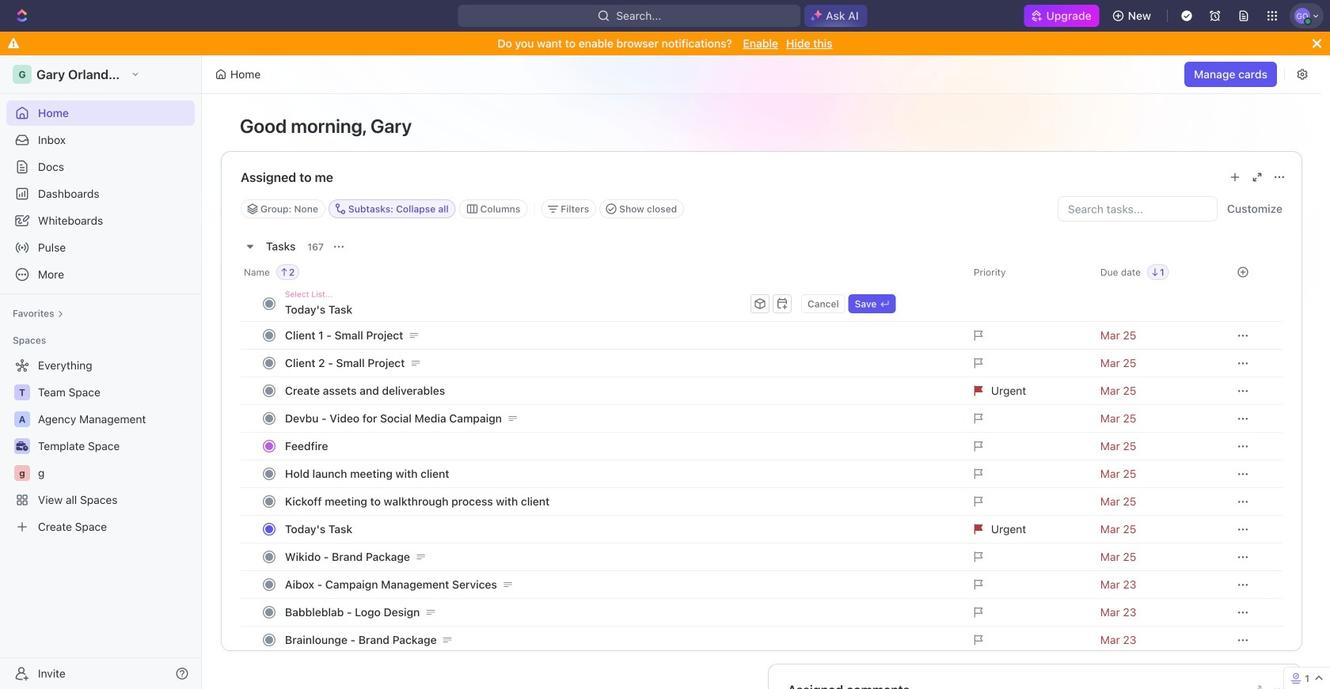 Task type: describe. For each thing, give the bounding box(es) containing it.
tree inside sidebar navigation
[[6, 353, 195, 540]]



Task type: vqa. For each thing, say whether or not it's contained in the screenshot.
‎Task 1
no



Task type: locate. For each thing, give the bounding box(es) containing it.
Task name or type '/' for commands text field
[[285, 297, 747, 322]]

sidebar navigation
[[0, 55, 205, 690]]

Search tasks... text field
[[1059, 197, 1217, 221]]

team space, , element
[[14, 385, 30, 401]]

g, , element
[[14, 466, 30, 481]]

business time image
[[16, 442, 28, 451]]

agency management, , element
[[14, 412, 30, 428]]

gary orlando's workspace, , element
[[13, 65, 32, 84]]

tree
[[6, 353, 195, 540]]



